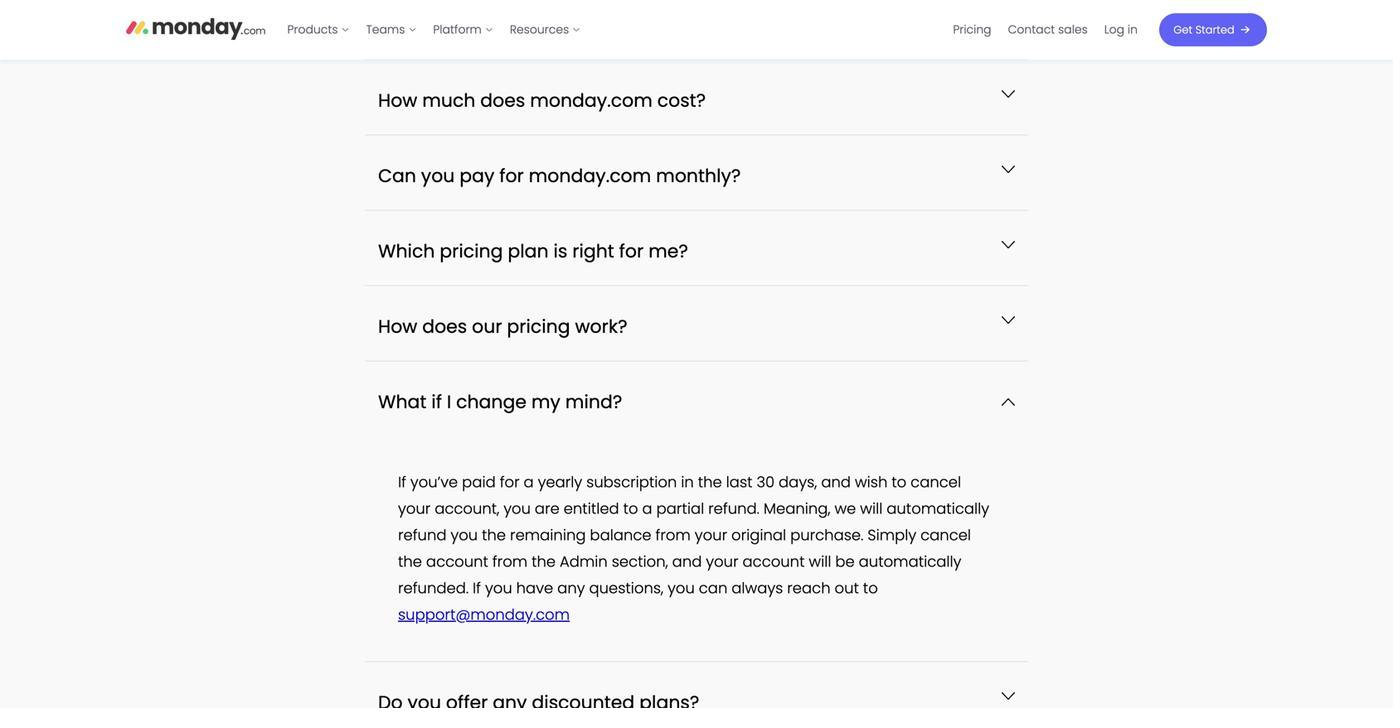 Task type: locate. For each thing, give the bounding box(es) containing it.
i
[[447, 390, 451, 415]]

1 vertical spatial pricing
[[507, 314, 570, 339]]

entitled
[[564, 499, 619, 520]]

original
[[731, 525, 786, 546]]

automatically down simply
[[859, 552, 961, 573]]

1 horizontal spatial pricing
[[507, 314, 570, 339]]

in inside list
[[1128, 22, 1138, 38]]

0 horizontal spatial pricing
[[440, 239, 503, 264]]

log in link
[[1096, 17, 1146, 43]]

for right pay
[[499, 163, 524, 188]]

1 vertical spatial how
[[378, 314, 417, 339]]

account down original
[[743, 552, 805, 573]]

always
[[732, 578, 783, 599]]

0 vertical spatial monday.com
[[530, 88, 653, 113]]

monday.com inside how much does monday.com cost? 'dropdown button'
[[530, 88, 653, 113]]

1 vertical spatial your
[[695, 525, 727, 546]]

1 horizontal spatial in
[[1128, 22, 1138, 38]]

from
[[656, 525, 691, 546], [492, 552, 528, 573]]

log
[[1104, 22, 1125, 38]]

how left much
[[378, 88, 417, 113]]

list containing pricing
[[945, 0, 1146, 60]]

if
[[431, 390, 442, 415]]

0 vertical spatial will
[[860, 499, 883, 520]]

a
[[524, 472, 534, 493], [642, 499, 652, 520]]

monday.com logo image
[[126, 11, 266, 46]]

0 vertical spatial from
[[656, 525, 691, 546]]

does inside 'dropdown button'
[[480, 88, 525, 113]]

0 horizontal spatial and
[[672, 552, 702, 573]]

how for how much does monday.com cost?
[[378, 88, 417, 113]]

admin
[[560, 552, 608, 573]]

2 vertical spatial your
[[706, 552, 738, 573]]

0 horizontal spatial in
[[681, 472, 694, 493]]

a left yearly
[[524, 472, 534, 493]]

0 vertical spatial in
[[1128, 22, 1138, 38]]

1 vertical spatial a
[[642, 499, 652, 520]]

reach
[[787, 578, 831, 599]]

subscription
[[586, 472, 677, 493]]

sales
[[1058, 22, 1088, 38]]

wish
[[855, 472, 888, 493]]

monthly?
[[656, 163, 741, 188]]

0 horizontal spatial if
[[398, 472, 406, 493]]

if up support@monday.com
[[473, 578, 481, 599]]

you left pay
[[421, 163, 455, 188]]

2 how from the top
[[378, 314, 417, 339]]

will right we
[[860, 499, 883, 520]]

for right paid
[[500, 472, 520, 493]]

1 vertical spatial from
[[492, 552, 528, 573]]

my
[[531, 390, 561, 415]]

0 horizontal spatial list
[[279, 0, 589, 60]]

your up refund
[[398, 499, 431, 520]]

1 list from the left
[[279, 0, 589, 60]]

if left you've
[[398, 472, 406, 493]]

your
[[398, 499, 431, 520], [695, 525, 727, 546], [706, 552, 738, 573]]

plan
[[508, 239, 549, 264]]

log in
[[1104, 22, 1138, 38]]

1 account from the left
[[426, 552, 488, 573]]

pricing
[[440, 239, 503, 264], [507, 314, 570, 339]]

mind?
[[565, 390, 622, 415]]

2 horizontal spatial to
[[892, 472, 907, 493]]

2 vertical spatial to
[[863, 578, 878, 599]]

0 vertical spatial pricing
[[440, 239, 503, 264]]

automatically
[[887, 499, 989, 520], [859, 552, 961, 573]]

0 horizontal spatial a
[[524, 472, 534, 493]]

1 horizontal spatial will
[[860, 499, 883, 520]]

contact
[[1008, 22, 1055, 38]]

and up the can in the right bottom of the page
[[672, 552, 702, 573]]

region
[[398, 470, 995, 629]]

0 vertical spatial how
[[378, 88, 417, 113]]

list
[[279, 0, 589, 60], [945, 0, 1146, 60]]

cancel right simply
[[921, 525, 971, 546]]

started
[[1195, 22, 1234, 37]]

will
[[860, 499, 883, 520], [809, 552, 831, 573]]

0 vertical spatial for
[[499, 163, 524, 188]]

teams
[[366, 22, 405, 38]]

0 vertical spatial if
[[398, 472, 406, 493]]

in
[[1128, 22, 1138, 38], [681, 472, 694, 493]]

1 horizontal spatial does
[[480, 88, 525, 113]]

30
[[757, 472, 775, 493]]

have
[[516, 578, 553, 599]]

1 vertical spatial if
[[473, 578, 481, 599]]

0 vertical spatial cancel
[[911, 472, 961, 493]]

and up we
[[821, 472, 851, 493]]

the down account,
[[482, 525, 506, 546]]

does left our
[[422, 314, 467, 339]]

much
[[422, 88, 475, 113]]

in up the partial
[[681, 472, 694, 493]]

the down refund
[[398, 552, 422, 573]]

what if i change my mind?
[[378, 390, 622, 415]]

any
[[557, 578, 585, 599]]

remaining
[[510, 525, 586, 546]]

platform
[[433, 22, 482, 38]]

pricing left plan
[[440, 239, 503, 264]]

paid
[[462, 472, 496, 493]]

main element
[[279, 0, 1267, 60]]

to right wish
[[892, 472, 907, 493]]

0 vertical spatial a
[[524, 472, 534, 493]]

cancel right wish
[[911, 472, 961, 493]]

cancel
[[911, 472, 961, 493], [921, 525, 971, 546]]

1 how from the top
[[378, 88, 417, 113]]

how
[[378, 88, 417, 113], [378, 314, 417, 339]]

does
[[480, 88, 525, 113], [422, 314, 467, 339]]

1 vertical spatial to
[[623, 499, 638, 520]]

does right much
[[480, 88, 525, 113]]

refunded.
[[398, 578, 469, 599]]

out
[[835, 578, 859, 599]]

monday.com inside can you pay for monday.com monthly? dropdown button
[[529, 163, 651, 188]]

0 horizontal spatial to
[[623, 499, 638, 520]]

simply
[[868, 525, 916, 546]]

and
[[821, 472, 851, 493], [672, 552, 702, 573]]

support@monday.com
[[398, 605, 570, 626]]

get started button
[[1159, 13, 1267, 46]]

0 horizontal spatial from
[[492, 552, 528, 573]]

me?
[[649, 239, 688, 264]]

the
[[698, 472, 722, 493], [482, 525, 506, 546], [398, 552, 422, 573], [532, 552, 556, 573]]

your down refund.
[[695, 525, 727, 546]]

0 horizontal spatial will
[[809, 552, 831, 573]]

your up the can in the right bottom of the page
[[706, 552, 738, 573]]

meaning,
[[764, 499, 831, 520]]

does inside dropdown button
[[422, 314, 467, 339]]

products
[[287, 22, 338, 38]]

monday.com up can you pay for monday.com monthly?
[[530, 88, 653, 113]]

for for a
[[500, 472, 520, 493]]

partial
[[656, 499, 704, 520]]

1 vertical spatial and
[[672, 552, 702, 573]]

balance
[[590, 525, 651, 546]]

a down subscription
[[642, 499, 652, 520]]

how inside 'dropdown button'
[[378, 88, 417, 113]]

to down subscription
[[623, 499, 638, 520]]

how does our pricing work? button
[[365, 286, 1028, 361]]

how inside dropdown button
[[378, 314, 417, 339]]

how much does monday.com cost?
[[378, 88, 706, 113]]

in right "log"
[[1128, 22, 1138, 38]]

for left 'me?'
[[619, 239, 644, 264]]

for inside if you've paid for a yearly subscription in the last 30 days, and wish to cancel your account, you are entitled to a partial refund. meaning, we will automatically refund you the remaining balance from your original purchase. simply cancel the account from the admin section, and your account will be automatically refunded. if you have any questions, you can always reach out to support@monday.com
[[500, 472, 520, 493]]

account
[[426, 552, 488, 573], [743, 552, 805, 573]]

1 horizontal spatial list
[[945, 0, 1146, 60]]

from down the partial
[[656, 525, 691, 546]]

2 vertical spatial for
[[500, 472, 520, 493]]

you
[[421, 163, 455, 188], [504, 499, 531, 520], [451, 525, 478, 546], [485, 578, 512, 599], [668, 578, 695, 599]]

monday.com up right
[[529, 163, 651, 188]]

what if i change my mind? button
[[365, 362, 1028, 436]]

to
[[892, 472, 907, 493], [623, 499, 638, 520], [863, 578, 878, 599]]

0 horizontal spatial does
[[422, 314, 467, 339]]

list containing products
[[279, 0, 589, 60]]

0 vertical spatial automatically
[[887, 499, 989, 520]]

pricing right our
[[507, 314, 570, 339]]

1 vertical spatial does
[[422, 314, 467, 339]]

automatically up simply
[[887, 499, 989, 520]]

teams link
[[358, 17, 425, 43]]

monday.com
[[530, 88, 653, 113], [529, 163, 651, 188]]

can
[[378, 163, 416, 188]]

1 horizontal spatial account
[[743, 552, 805, 573]]

account up refunded. on the bottom left of page
[[426, 552, 488, 573]]

0 vertical spatial your
[[398, 499, 431, 520]]

from up have at the left of the page
[[492, 552, 528, 573]]

our
[[472, 314, 502, 339]]

0 vertical spatial and
[[821, 472, 851, 493]]

1 vertical spatial in
[[681, 472, 694, 493]]

1 vertical spatial automatically
[[859, 552, 961, 573]]

which pricing plan is right for me? button
[[365, 211, 1028, 285]]

for
[[499, 163, 524, 188], [619, 239, 644, 264], [500, 472, 520, 493]]

can you pay for monday.com monthly? button
[[365, 135, 1028, 210]]

you've
[[410, 472, 458, 493]]

will left be in the bottom of the page
[[809, 552, 831, 573]]

how for how does our pricing work?
[[378, 314, 417, 339]]

if
[[398, 472, 406, 493], [473, 578, 481, 599]]

how much does monday.com cost? button
[[365, 60, 1028, 135]]

in inside if you've paid for a yearly subscription in the last 30 days, and wish to cancel your account, you are entitled to a partial refund. meaning, we will automatically refund you the remaining balance from your original purchase. simply cancel the account from the admin section, and your account will be automatically refunded. if you have any questions, you can always reach out to support@monday.com
[[681, 472, 694, 493]]

how up what
[[378, 314, 417, 339]]

what
[[378, 390, 427, 415]]

purchase.
[[790, 525, 864, 546]]

to right out
[[863, 578, 878, 599]]

0 horizontal spatial account
[[426, 552, 488, 573]]

1 vertical spatial monday.com
[[529, 163, 651, 188]]

2 list from the left
[[945, 0, 1146, 60]]

0 vertical spatial does
[[480, 88, 525, 113]]

you down account,
[[451, 525, 478, 546]]

1 horizontal spatial to
[[863, 578, 878, 599]]



Task type: vqa. For each thing, say whether or not it's contained in the screenshot.
leverage
no



Task type: describe. For each thing, give the bounding box(es) containing it.
support@monday.com link
[[398, 605, 570, 626]]

which pricing plan is right for me?
[[378, 239, 688, 264]]

1 vertical spatial cancel
[[921, 525, 971, 546]]

we
[[835, 499, 856, 520]]

resources
[[510, 22, 569, 38]]

products link
[[279, 17, 358, 43]]

refund.
[[708, 499, 760, 520]]

change
[[456, 390, 527, 415]]

0 vertical spatial to
[[892, 472, 907, 493]]

pricing
[[953, 22, 991, 38]]

account,
[[435, 499, 499, 520]]

get
[[1174, 22, 1193, 37]]

1 horizontal spatial and
[[821, 472, 851, 493]]

can
[[699, 578, 728, 599]]

are
[[535, 499, 560, 520]]

if you've paid for a yearly subscription in the last 30 days, and wish to cancel your account, you are entitled to a partial refund. meaning, we will automatically refund you the remaining balance from your original purchase. simply cancel the account from the admin section, and your account will be automatically refunded. if you have any questions, you can always reach out to support@monday.com
[[398, 472, 989, 626]]

section,
[[612, 552, 668, 573]]

1 vertical spatial for
[[619, 239, 644, 264]]

1 vertical spatial will
[[809, 552, 831, 573]]

1 horizontal spatial if
[[473, 578, 481, 599]]

you left the can in the right bottom of the page
[[668, 578, 695, 599]]

region containing if you've paid for a yearly subscription in the last 30 days, and wish to cancel your account, you are entitled to a partial refund. meaning, we will automatically refund you the remaining balance from your original purchase. simply cancel the account from the admin section, and your account will be automatically refunded. if you have any questions, you can always reach out to
[[398, 470, 995, 629]]

get started
[[1174, 22, 1234, 37]]

you up support@monday.com
[[485, 578, 512, 599]]

which
[[378, 239, 435, 264]]

can you pay for monday.com monthly?
[[378, 163, 741, 188]]

be
[[835, 552, 855, 573]]

how does our pricing work?
[[378, 314, 627, 339]]

the down remaining
[[532, 552, 556, 573]]

1 horizontal spatial a
[[642, 499, 652, 520]]

contact sales link
[[1000, 17, 1096, 43]]

for for monday.com
[[499, 163, 524, 188]]

is
[[553, 239, 567, 264]]

you left are
[[504, 499, 531, 520]]

work?
[[575, 314, 627, 339]]

1 horizontal spatial from
[[656, 525, 691, 546]]

days,
[[779, 472, 817, 493]]

yearly
[[538, 472, 582, 493]]

last
[[726, 472, 753, 493]]

the left the last
[[698, 472, 722, 493]]

resources link
[[502, 17, 589, 43]]

questions,
[[589, 578, 664, 599]]

pricing link
[[945, 17, 1000, 43]]

pay
[[460, 163, 495, 188]]

platform link
[[425, 17, 502, 43]]

you inside dropdown button
[[421, 163, 455, 188]]

contact sales
[[1008, 22, 1088, 38]]

cost?
[[657, 88, 706, 113]]

refund
[[398, 525, 447, 546]]

2 account from the left
[[743, 552, 805, 573]]

right
[[572, 239, 614, 264]]



